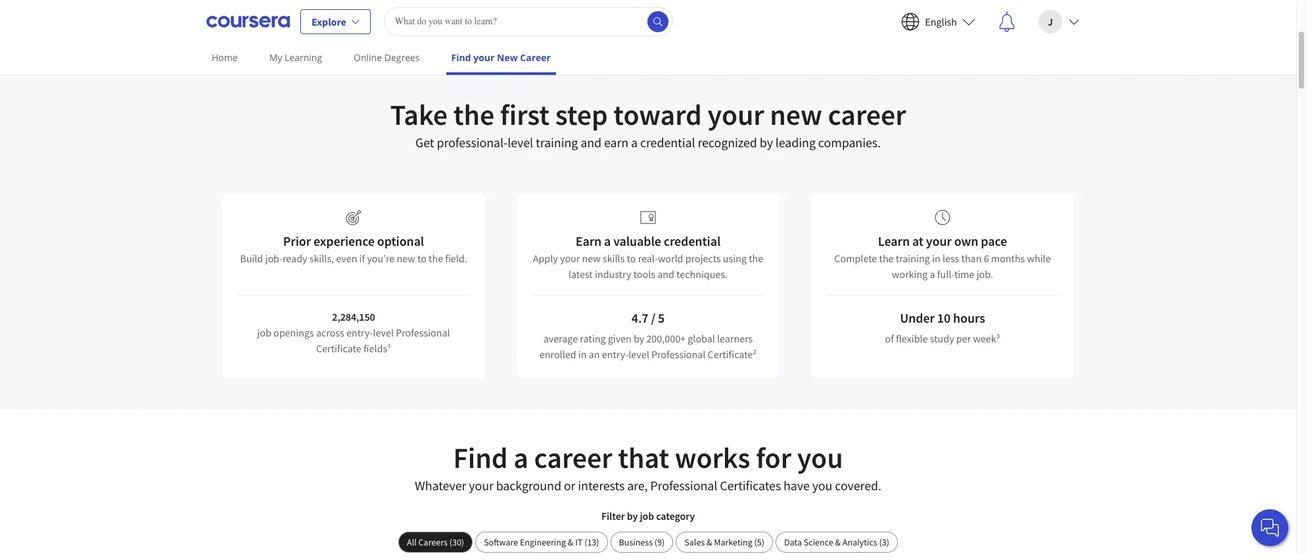 Task type: describe. For each thing, give the bounding box(es) containing it.
english
[[925, 15, 957, 28]]

given
[[608, 332, 632, 345]]

enrolled
[[540, 348, 576, 361]]

training inside take the first step toward your new career get professional-level training and earn a credential recognized by leading companies.
[[536, 134, 578, 151]]

job-
[[265, 252, 283, 265]]

study
[[930, 332, 955, 345]]

All Careers (30) button
[[399, 532, 473, 553]]

Business (9) button
[[611, 532, 674, 553]]

using
[[723, 252, 747, 265]]

online degrees
[[354, 51, 420, 64]]

filter by job category
[[602, 510, 695, 523]]

english button
[[891, 0, 986, 42]]

even
[[336, 252, 357, 265]]

get
[[416, 134, 434, 151]]

while
[[1027, 252, 1051, 265]]

real-
[[638, 252, 658, 265]]

my learning link
[[264, 43, 327, 72]]

home link
[[206, 43, 243, 72]]

entry- inside "2,284,150 job openings across entry-level professional certificate fields¹"
[[346, 326, 373, 339]]

5
[[658, 310, 665, 326]]

or
[[564, 477, 576, 494]]

explore for explore
[[312, 15, 346, 28]]

explore button
[[301, 9, 371, 34]]

learn at your own pace complete the training in less than 6 months while working a full-time job.
[[835, 233, 1051, 281]]

global
[[688, 332, 715, 345]]

explore careers
[[175, 10, 247, 23]]

first
[[500, 97, 550, 133]]

all careers (30)
[[407, 537, 464, 548]]

that
[[618, 440, 669, 476]]

job inside "2,284,150 job openings across entry-level professional certificate fields¹"
[[257, 326, 271, 339]]

level inside 4.7 / 5 average rating given by 200,000+ global learners enrolled in an entry-level professional certificate²
[[629, 348, 649, 361]]

chat with us image
[[1260, 518, 1281, 539]]

What do you want to learn? text field
[[384, 7, 673, 36]]

job.
[[977, 268, 994, 281]]

under
[[900, 310, 935, 326]]

industry
[[595, 268, 632, 281]]

my
[[269, 51, 282, 64]]

valuable
[[614, 233, 661, 249]]

& for software engineering & it (13)
[[568, 537, 574, 548]]

explore careers link
[[154, 1, 268, 32]]

companies.
[[819, 134, 881, 151]]

software
[[484, 537, 518, 548]]

fields¹
[[364, 342, 391, 355]]

analytics
[[843, 537, 878, 548]]

covered.
[[835, 477, 882, 494]]

new
[[497, 51, 518, 64]]

full-
[[938, 268, 955, 281]]

a inside find a career that works for you whatever your background or interests are, professional certificates have you covered.
[[514, 440, 529, 476]]

take
[[390, 97, 448, 133]]

entry- inside 4.7 / 5 average rating given by 200,000+ global learners enrolled in an entry-level professional certificate²
[[602, 348, 629, 361]]

than
[[962, 252, 982, 265]]

the inside take the first step toward your new career get professional-level training and earn a credential recognized by leading companies.
[[454, 97, 495, 133]]

earn
[[604, 134, 629, 151]]

own
[[955, 233, 979, 249]]

professional inside "2,284,150 job openings across entry-level professional certificate fields¹"
[[396, 326, 450, 339]]

j button
[[1028, 0, 1090, 42]]

your inside learn at your own pace complete the training in less than 6 months while working a full-time job.
[[926, 233, 952, 249]]

skills,
[[310, 252, 334, 265]]

you're
[[367, 252, 395, 265]]

of
[[885, 332, 894, 345]]

(13)
[[585, 537, 599, 548]]

an
[[589, 348, 600, 361]]

field.
[[445, 252, 467, 265]]

business (9)
[[619, 537, 665, 548]]

the inside learn at your own pace complete the training in less than 6 months while working a full-time job.
[[879, 252, 894, 265]]

in inside learn at your own pace complete the training in less than 6 months while working a full-time job.
[[932, 252, 941, 265]]

10
[[938, 310, 951, 326]]

skills
[[603, 252, 625, 265]]

4.7
[[632, 310, 649, 326]]

at
[[913, 233, 924, 249]]

credential inside earn a valuable credential apply your new skills to real-world projects using the latest industry tools and techniques.
[[664, 233, 721, 249]]

(5)
[[755, 537, 765, 548]]

2 vertical spatial by
[[627, 510, 638, 523]]

find for your
[[451, 51, 471, 64]]

recognized
[[698, 134, 757, 151]]

0 vertical spatial you
[[797, 440, 843, 476]]

by inside 4.7 / 5 average rating given by 200,000+ global learners enrolled in an entry-level professional certificate²
[[634, 332, 645, 345]]

1 vertical spatial you
[[813, 477, 833, 494]]

and inside take the first step toward your new career get professional-level training and earn a credential recognized by leading companies.
[[581, 134, 602, 151]]

coursera image
[[206, 11, 290, 32]]

business
[[619, 537, 653, 548]]

professional inside find a career that works for you whatever your background or interests are, professional certificates have you covered.
[[651, 477, 718, 494]]

career
[[520, 51, 551, 64]]

6
[[984, 252, 989, 265]]

(3)
[[879, 537, 890, 548]]

data
[[784, 537, 802, 548]]

your left new
[[474, 51, 495, 64]]

world
[[658, 252, 684, 265]]

hours
[[953, 310, 986, 326]]

sales & marketing (5)
[[685, 537, 765, 548]]

interests
[[578, 477, 625, 494]]

leading
[[776, 134, 816, 151]]

toward
[[614, 97, 702, 133]]

rating
[[580, 332, 606, 345]]

the inside earn a valuable credential apply your new skills to real-world projects using the latest industry tools and techniques.
[[749, 252, 764, 265]]

certificates
[[720, 477, 781, 494]]



Task type: locate. For each thing, give the bounding box(es) containing it.
new down the optional
[[397, 252, 415, 265]]

job left openings
[[257, 326, 271, 339]]

to inside earn a valuable credential apply your new skills to real-world projects using the latest industry tools and techniques.
[[627, 252, 636, 265]]

under 10 hours of flexible study per week³
[[885, 310, 1000, 345]]

1 to from the left
[[418, 252, 427, 265]]

by
[[760, 134, 773, 151], [634, 332, 645, 345], [627, 510, 638, 523]]

engineering
[[520, 537, 566, 548]]

careers for all
[[419, 537, 448, 548]]

background
[[496, 477, 562, 494]]

0 vertical spatial entry-
[[346, 326, 373, 339]]

projects
[[686, 252, 721, 265]]

new for toward
[[770, 97, 823, 133]]

marketing
[[714, 537, 753, 548]]

& for data science & analytics (3)
[[835, 537, 841, 548]]

find a career that works for you whatever your background or interests are, professional certificates have you covered.
[[415, 440, 882, 494]]

1 vertical spatial professional
[[652, 348, 706, 361]]

0 vertical spatial job
[[257, 326, 271, 339]]

0 horizontal spatial job
[[257, 326, 271, 339]]

4.7 / 5 average rating given by 200,000+ global learners enrolled in an entry-level professional certificate²
[[540, 310, 757, 361]]

openings
[[274, 326, 314, 339]]

careers right all
[[419, 537, 448, 548]]

a
[[631, 134, 638, 151], [604, 233, 611, 249], [930, 268, 935, 281], [514, 440, 529, 476]]

find your new career link
[[446, 43, 556, 75]]

by right given
[[634, 332, 645, 345]]

credential inside take the first step toward your new career get professional-level training and earn a credential recognized by leading companies.
[[640, 134, 695, 151]]

training
[[536, 134, 578, 151], [896, 252, 930, 265]]

(9)
[[655, 537, 665, 548]]

a right earn
[[631, 134, 638, 151]]

new inside 'prior experience optional build job-ready skills, even if you're new to the field.'
[[397, 252, 415, 265]]

0 horizontal spatial explore
[[175, 10, 210, 23]]

credential down toward
[[640, 134, 695, 151]]

2 to from the left
[[627, 252, 636, 265]]

to left real-
[[627, 252, 636, 265]]

1 horizontal spatial explore
[[312, 15, 346, 28]]

1 vertical spatial job
[[640, 510, 654, 523]]

& right the science
[[835, 537, 841, 548]]

professional
[[396, 326, 450, 339], [652, 348, 706, 361], [651, 477, 718, 494]]

build
[[240, 252, 263, 265]]

software engineering & it (13)
[[484, 537, 599, 548]]

career inside take the first step toward your new career get professional-level training and earn a credential recognized by leading companies.
[[828, 97, 907, 133]]

and left earn
[[581, 134, 602, 151]]

new for apply
[[582, 252, 601, 265]]

a left full- in the right of the page
[[930, 268, 935, 281]]

careers for explore
[[212, 10, 247, 23]]

in left an
[[579, 348, 587, 361]]

certificate²
[[708, 348, 757, 361]]

level up fields¹
[[373, 326, 394, 339]]

online
[[354, 51, 382, 64]]

a inside earn a valuable credential apply your new skills to real-world projects using the latest industry tools and techniques.
[[604, 233, 611, 249]]

find up whatever
[[453, 440, 508, 476]]

it
[[575, 537, 583, 548]]

1 vertical spatial training
[[896, 252, 930, 265]]

credential
[[640, 134, 695, 151], [664, 233, 721, 249]]

my learning
[[269, 51, 322, 64]]

1 horizontal spatial &
[[707, 537, 712, 548]]

0 horizontal spatial career
[[534, 440, 613, 476]]

entry- down 2,284,150
[[346, 326, 373, 339]]

1 vertical spatial careers
[[419, 537, 448, 548]]

1 horizontal spatial careers
[[419, 537, 448, 548]]

training up working at right
[[896, 252, 930, 265]]

your inside find a career that works for you whatever your background or interests are, professional certificates have you covered.
[[469, 477, 494, 494]]

& inside button
[[707, 537, 712, 548]]

to
[[418, 252, 427, 265], [627, 252, 636, 265]]

0 vertical spatial level
[[508, 134, 533, 151]]

your right at
[[926, 233, 952, 249]]

1 vertical spatial and
[[658, 268, 675, 281]]

apply
[[533, 252, 558, 265]]

1 vertical spatial find
[[453, 440, 508, 476]]

week³
[[973, 332, 1000, 345]]

career up the or
[[534, 440, 613, 476]]

option group containing all careers (30)
[[399, 532, 898, 553]]

entry- down given
[[602, 348, 629, 361]]

Data Science & Analytics (3) button
[[776, 532, 898, 553]]

2 horizontal spatial level
[[629, 348, 649, 361]]

None search field
[[384, 7, 673, 36]]

explore for explore careers
[[175, 10, 210, 23]]

a inside learn at your own pace complete the training in less than 6 months while working a full-time job.
[[930, 268, 935, 281]]

a up skills
[[604, 233, 611, 249]]

level down given
[[629, 348, 649, 361]]

Software Engineering & IT (13) button
[[475, 532, 608, 553]]

degrees
[[384, 51, 420, 64]]

in
[[932, 252, 941, 265], [579, 348, 587, 361]]

new inside take the first step toward your new career get professional-level training and earn a credential recognized by leading companies.
[[770, 97, 823, 133]]

1 vertical spatial credential
[[664, 233, 721, 249]]

your up recognized
[[708, 97, 764, 133]]

your
[[474, 51, 495, 64], [708, 97, 764, 133], [926, 233, 952, 249], [560, 252, 580, 265], [469, 477, 494, 494]]

you up have
[[797, 440, 843, 476]]

0 horizontal spatial to
[[418, 252, 427, 265]]

flexible
[[896, 332, 928, 345]]

are,
[[627, 477, 648, 494]]

0 vertical spatial career
[[828, 97, 907, 133]]

and down "world"
[[658, 268, 675, 281]]

1 horizontal spatial new
[[582, 252, 601, 265]]

filter
[[602, 510, 625, 523]]

Sales & Marketing (5) button
[[676, 532, 773, 553]]

level down first in the left of the page
[[508, 134, 533, 151]]

level
[[508, 134, 533, 151], [373, 326, 394, 339], [629, 348, 649, 361]]

complete
[[835, 252, 877, 265]]

working
[[892, 268, 928, 281]]

works
[[675, 440, 751, 476]]

2 vertical spatial professional
[[651, 477, 718, 494]]

the right using
[[749, 252, 764, 265]]

time
[[955, 268, 975, 281]]

1 horizontal spatial training
[[896, 252, 930, 265]]

1 vertical spatial career
[[534, 440, 613, 476]]

a up background
[[514, 440, 529, 476]]

the down learn
[[879, 252, 894, 265]]

0 vertical spatial find
[[451, 51, 471, 64]]

a inside take the first step toward your new career get professional-level training and earn a credential recognized by leading companies.
[[631, 134, 638, 151]]

0 horizontal spatial and
[[581, 134, 602, 151]]

1 horizontal spatial to
[[627, 252, 636, 265]]

level inside "2,284,150 job openings across entry-level professional certificate fields¹"
[[373, 326, 394, 339]]

have
[[784, 477, 810, 494]]

option group
[[399, 532, 898, 553]]

professional inside 4.7 / 5 average rating given by 200,000+ global learners enrolled in an entry-level professional certificate²
[[652, 348, 706, 361]]

0 vertical spatial and
[[581, 134, 602, 151]]

find left new
[[451, 51, 471, 64]]

certificate
[[316, 342, 361, 355]]

1 vertical spatial in
[[579, 348, 587, 361]]

explore
[[175, 10, 210, 23], [312, 15, 346, 28]]

the inside 'prior experience optional build job-ready skills, even if you're new to the field.'
[[429, 252, 443, 265]]

0 vertical spatial professional
[[396, 326, 450, 339]]

& right sales
[[707, 537, 712, 548]]

1 vertical spatial entry-
[[602, 348, 629, 361]]

2 & from the left
[[707, 537, 712, 548]]

3 & from the left
[[835, 537, 841, 548]]

1 horizontal spatial job
[[640, 510, 654, 523]]

in left less
[[932, 252, 941, 265]]

0 horizontal spatial &
[[568, 537, 574, 548]]

credential up "projects"
[[664, 233, 721, 249]]

0 vertical spatial training
[[536, 134, 578, 151]]

find inside find a career that works for you whatever your background or interests are, professional certificates have you covered.
[[453, 440, 508, 476]]

latest
[[569, 268, 593, 281]]

1 horizontal spatial level
[[508, 134, 533, 151]]

learning
[[285, 51, 322, 64]]

across
[[316, 326, 344, 339]]

level inside take the first step toward your new career get professional-level training and earn a credential recognized by leading companies.
[[508, 134, 533, 151]]

1 vertical spatial by
[[634, 332, 645, 345]]

less
[[943, 252, 960, 265]]

by left leading
[[760, 134, 773, 151]]

earn
[[576, 233, 602, 249]]

your inside take the first step toward your new career get professional-level training and earn a credential recognized by leading companies.
[[708, 97, 764, 133]]

online degrees link
[[349, 43, 425, 72]]

0 horizontal spatial level
[[373, 326, 394, 339]]

the up professional-
[[454, 97, 495, 133]]

2 vertical spatial level
[[629, 348, 649, 361]]

you right have
[[813, 477, 833, 494]]

by right filter
[[627, 510, 638, 523]]

0 vertical spatial credential
[[640, 134, 695, 151]]

0 horizontal spatial new
[[397, 252, 415, 265]]

0 horizontal spatial training
[[536, 134, 578, 151]]

2,284,150 job openings across entry-level professional certificate fields¹
[[257, 310, 450, 355]]

1 & from the left
[[568, 537, 574, 548]]

/
[[651, 310, 656, 326]]

2 horizontal spatial &
[[835, 537, 841, 548]]

explore up the home link
[[175, 10, 210, 23]]

0 horizontal spatial entry-
[[346, 326, 373, 339]]

1 horizontal spatial career
[[828, 97, 907, 133]]

in inside 4.7 / 5 average rating given by 200,000+ global learners enrolled in an entry-level professional certificate²
[[579, 348, 587, 361]]

0 vertical spatial by
[[760, 134, 773, 151]]

training inside learn at your own pace complete the training in less than 6 months while working a full-time job.
[[896, 252, 930, 265]]

home
[[212, 51, 238, 64]]

&
[[568, 537, 574, 548], [707, 537, 712, 548], [835, 537, 841, 548]]

your inside earn a valuable credential apply your new skills to real-world projects using the latest industry tools and techniques.
[[560, 252, 580, 265]]

your right whatever
[[469, 477, 494, 494]]

1 horizontal spatial and
[[658, 268, 675, 281]]

1 horizontal spatial in
[[932, 252, 941, 265]]

careers up the home link
[[212, 10, 247, 23]]

pace
[[981, 233, 1007, 249]]

find your new career
[[451, 51, 551, 64]]

data science & analytics (3)
[[784, 537, 890, 548]]

by inside take the first step toward your new career get professional-level training and earn a credential recognized by leading companies.
[[760, 134, 773, 151]]

prior
[[283, 233, 311, 249]]

0 horizontal spatial careers
[[212, 10, 247, 23]]

career
[[828, 97, 907, 133], [534, 440, 613, 476]]

0 vertical spatial careers
[[212, 10, 247, 23]]

optional
[[377, 233, 424, 249]]

your up latest
[[560, 252, 580, 265]]

2,284,150
[[332, 310, 375, 324]]

1 vertical spatial level
[[373, 326, 394, 339]]

explore inside dropdown button
[[312, 15, 346, 28]]

the left field.
[[429, 252, 443, 265]]

learn
[[878, 233, 910, 249]]

ready
[[283, 252, 307, 265]]

job up business (9)
[[640, 510, 654, 523]]

0 horizontal spatial in
[[579, 348, 587, 361]]

& inside button
[[568, 537, 574, 548]]

career up companies.
[[828, 97, 907, 133]]

new down the earn
[[582, 252, 601, 265]]

to down the optional
[[418, 252, 427, 265]]

0 vertical spatial in
[[932, 252, 941, 265]]

tools
[[634, 268, 656, 281]]

careers inside button
[[419, 537, 448, 548]]

explore up learning
[[312, 15, 346, 28]]

new up leading
[[770, 97, 823, 133]]

2 horizontal spatial new
[[770, 97, 823, 133]]

sales
[[685, 537, 705, 548]]

average
[[544, 332, 578, 345]]

if
[[359, 252, 365, 265]]

months
[[991, 252, 1025, 265]]

(30)
[[450, 537, 464, 548]]

training down 'step'
[[536, 134, 578, 151]]

and inside earn a valuable credential apply your new skills to real-world projects using the latest industry tools and techniques.
[[658, 268, 675, 281]]

all
[[407, 537, 417, 548]]

1 horizontal spatial entry-
[[602, 348, 629, 361]]

the
[[454, 97, 495, 133], [429, 252, 443, 265], [749, 252, 764, 265], [879, 252, 894, 265]]

prior experience optional build job-ready skills, even if you're new to the field.
[[240, 233, 467, 265]]

whatever
[[415, 477, 466, 494]]

job
[[257, 326, 271, 339], [640, 510, 654, 523]]

career inside find a career that works for you whatever your background or interests are, professional certificates have you covered.
[[534, 440, 613, 476]]

& inside 'button'
[[835, 537, 841, 548]]

to inside 'prior experience optional build job-ready skills, even if you're new to the field.'
[[418, 252, 427, 265]]

science
[[804, 537, 834, 548]]

new inside earn a valuable credential apply your new skills to real-world projects using the latest industry tools and techniques.
[[582, 252, 601, 265]]

& left it
[[568, 537, 574, 548]]

find for a
[[453, 440, 508, 476]]

careers
[[212, 10, 247, 23], [419, 537, 448, 548]]

learners
[[717, 332, 753, 345]]

take the first step toward your new career get professional-level training and earn a credential recognized by leading companies.
[[390, 97, 907, 151]]



Task type: vqa. For each thing, say whether or not it's contained in the screenshot.


